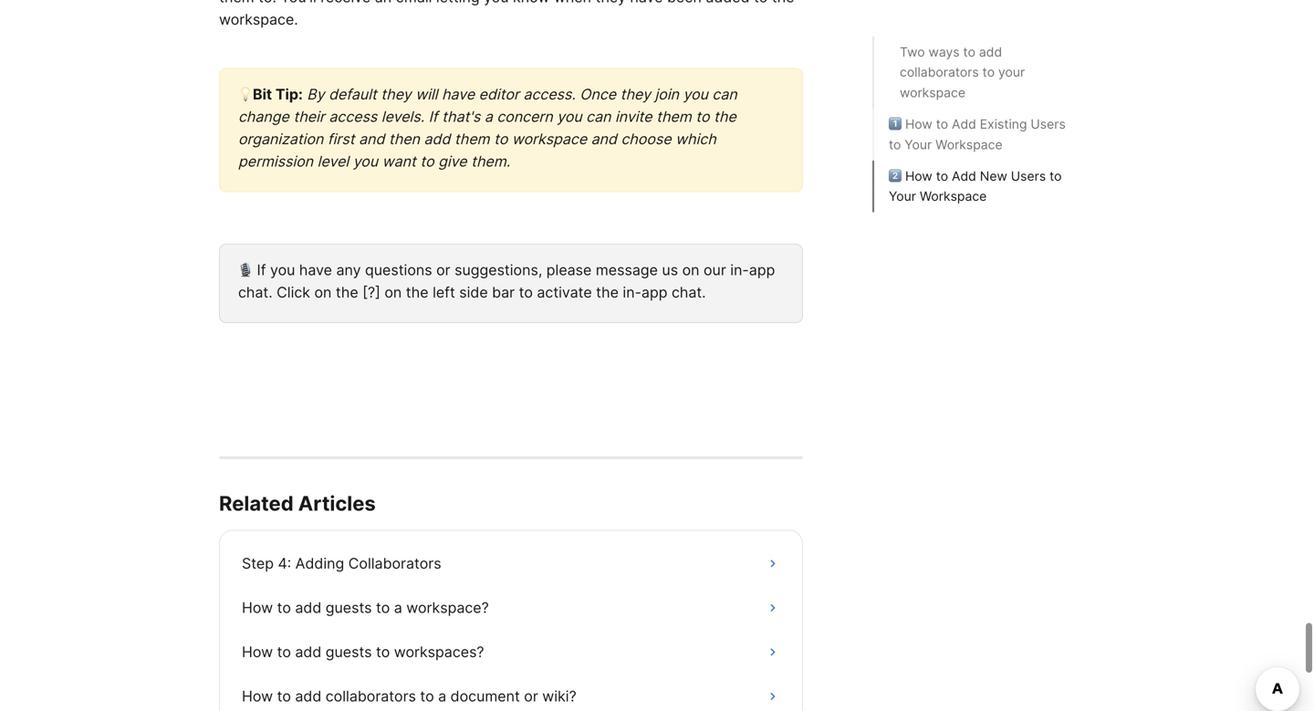 Task type: describe. For each thing, give the bounding box(es) containing it.
1 vertical spatial app
[[642, 283, 668, 301]]

you down access.
[[557, 108, 582, 126]]

once
[[580, 85, 616, 103]]

have inside by default they will have editor access. once they join you can change their access levels. if that's a concern you can invite them to the organization first and then add them to workspace and choose which permission level you want to give them.
[[442, 85, 475, 103]]

how inside 1️⃣ how to add existing users to your workspace
[[906, 117, 933, 132]]

access
[[329, 108, 377, 126]]

a inside by default they will have editor access. once they join you can change their access levels. if that's a concern you can invite them to the organization first and then add them to workspace and choose which permission level you want to give them.
[[485, 108, 493, 126]]

2 they from the left
[[620, 85, 651, 103]]

1️⃣ how to add existing users to your workspace link
[[889, 114, 1081, 155]]

articles
[[298, 491, 376, 516]]

permission
[[238, 152, 313, 170]]

how for how to add guests to a workspace?
[[242, 599, 273, 617]]

add for how to add guests to a workspace?
[[295, 599, 322, 617]]

1 horizontal spatial in-
[[731, 261, 749, 279]]

you right "level"
[[353, 152, 378, 170]]

workspace inside two ways to add collaborators to your workspace
[[900, 85, 966, 101]]

or inside 🎙 if you have any questions or suggestions, please message us on our in-app chat. click on the [?] on the left side bar to activate the in-app chat.
[[436, 261, 451, 279]]

will
[[416, 85, 438, 103]]

if inside by default they will have editor access. once they join you can change their access levels. if that's a concern you can invite them to the organization first and then add them to workspace and choose which permission level you want to give them.
[[429, 108, 438, 126]]

click
[[277, 283, 310, 301]]

give
[[438, 152, 467, 170]]

side
[[459, 283, 488, 301]]

default
[[329, 85, 377, 103]]

then
[[389, 130, 420, 148]]

the inside by default they will have editor access. once they join you can change their access levels. if that's a concern you can invite them to the organization first and then add them to workspace and choose which permission level you want to give them.
[[714, 108, 737, 126]]

you right join
[[683, 85, 708, 103]]

ways
[[929, 44, 960, 60]]

levels.
[[381, 108, 425, 126]]

your for 2️⃣
[[889, 189, 916, 204]]

that's
[[442, 108, 480, 126]]

workspace inside by default they will have editor access. once they join you can change their access levels. if that's a concern you can invite them to the organization first and then add them to workspace and choose which permission level you want to give them.
[[512, 130, 587, 148]]

workspace?
[[407, 599, 489, 617]]

1 horizontal spatial can
[[712, 85, 737, 103]]

collaborators inside how to add collaborators to a document or wiki? link
[[326, 687, 416, 705]]

choose
[[621, 130, 672, 148]]

1 horizontal spatial on
[[385, 283, 402, 301]]

document
[[451, 687, 520, 705]]

by
[[307, 85, 325, 103]]

how to add guests to workspaces? link
[[231, 630, 791, 675]]

how to add guests to workspaces?
[[242, 643, 484, 661]]

the down message
[[596, 283, 619, 301]]

0 vertical spatial them
[[656, 108, 692, 126]]

your for 1️⃣
[[905, 137, 932, 153]]

questions
[[365, 261, 432, 279]]

0 horizontal spatial on
[[314, 283, 332, 301]]

2 and from the left
[[591, 130, 617, 148]]

💡bit
[[238, 85, 272, 103]]

1 vertical spatial them
[[455, 130, 490, 148]]

by default they will have editor access. once they join you can change their access levels. if that's a concern you can invite them to the organization first and then add them to workspace and choose which permission level you want to give them.
[[238, 85, 742, 170]]

workspaces?
[[394, 643, 484, 661]]

2 chat. from the left
[[672, 283, 706, 301]]

new
[[980, 168, 1008, 184]]

organization
[[238, 130, 324, 148]]

how for how to add guests to workspaces?
[[242, 643, 273, 661]]

suggestions,
[[455, 261, 543, 279]]

to inside 🎙 if you have any questions or suggestions, please message us on our in-app chat. click on the [?] on the left side bar to activate the in-app chat.
[[519, 283, 533, 301]]

0 vertical spatial app
[[749, 261, 775, 279]]

two ways to add collaborators to your workspace link
[[900, 42, 1070, 103]]

workspace for existing
[[936, 137, 1003, 153]]



Task type: locate. For each thing, give the bounding box(es) containing it.
workspace down concern
[[512, 130, 587, 148]]

workspace down the ways
[[900, 85, 966, 101]]

the
[[714, 108, 737, 126], [336, 283, 358, 301], [406, 283, 429, 301], [596, 283, 619, 301]]

1 horizontal spatial app
[[749, 261, 775, 279]]

💡bit tip:
[[238, 85, 303, 103]]

🎙 if you have any questions or suggestions, please message us on our in-app chat. click on the [?] on the left side bar to activate the in-app chat.
[[238, 261, 779, 301]]

0 vertical spatial a
[[485, 108, 493, 126]]

add inside how to add collaborators to a document or wiki? link
[[295, 687, 322, 705]]

you inside 🎙 if you have any questions or suggestions, please message us on our in-app chat. click on the [?] on the left side bar to activate the in-app chat.
[[270, 261, 295, 279]]

1 vertical spatial your
[[889, 189, 916, 204]]

guests down step 4: adding collaborators
[[326, 599, 372, 617]]

existing
[[980, 117, 1027, 132]]

1 horizontal spatial and
[[591, 130, 617, 148]]

0 vertical spatial workspace
[[936, 137, 1003, 153]]

0 vertical spatial guests
[[326, 599, 372, 617]]

please
[[547, 261, 592, 279]]

in- down message
[[623, 283, 642, 301]]

users for existing
[[1031, 117, 1066, 132]]

left
[[433, 283, 455, 301]]

2 horizontal spatial on
[[682, 261, 700, 279]]

add inside the how to add guests to a workspace? link
[[295, 599, 322, 617]]

how to add guests to a workspace?
[[242, 599, 489, 617]]

2 vertical spatial a
[[438, 687, 447, 705]]

0 horizontal spatial if
[[257, 261, 266, 279]]

them.
[[471, 152, 510, 170]]

0 horizontal spatial have
[[299, 261, 332, 279]]

0 vertical spatial workspace
[[900, 85, 966, 101]]

0 vertical spatial your
[[905, 137, 932, 153]]

have inside 🎙 if you have any questions or suggestions, please message us on our in-app chat. click on the [?] on the left side bar to activate the in-app chat.
[[299, 261, 332, 279]]

in-
[[731, 261, 749, 279], [623, 283, 642, 301]]

want
[[382, 152, 416, 170]]

0 horizontal spatial and
[[359, 130, 385, 148]]

2 horizontal spatial a
[[485, 108, 493, 126]]

change
[[238, 108, 289, 126]]

or up left
[[436, 261, 451, 279]]

workspace down new
[[920, 189, 987, 204]]

0 vertical spatial if
[[429, 108, 438, 126]]

message
[[596, 261, 658, 279]]

in- right our
[[731, 261, 749, 279]]

1 vertical spatial have
[[299, 261, 332, 279]]

two
[[900, 44, 925, 60]]

workspace
[[900, 85, 966, 101], [512, 130, 587, 148]]

1 guests from the top
[[326, 599, 372, 617]]

add
[[979, 44, 1002, 60], [424, 130, 450, 148], [295, 599, 322, 617], [295, 643, 322, 661], [295, 687, 322, 705]]

collaborators inside two ways to add collaborators to your workspace
[[900, 65, 979, 80]]

1️⃣ how to add existing users to your workspace
[[889, 117, 1066, 153]]

add inside 2️⃣ how to add new users to your workspace
[[952, 168, 977, 184]]

collaborators
[[900, 65, 979, 80], [326, 687, 416, 705]]

guests for workspaces?
[[326, 643, 372, 661]]

how for how to add collaborators to a document or wiki?
[[242, 687, 273, 705]]

and down access on the top left of page
[[359, 130, 385, 148]]

them down join
[[656, 108, 692, 126]]

to
[[964, 44, 976, 60], [983, 65, 995, 80], [696, 108, 710, 126], [936, 117, 949, 132], [494, 130, 508, 148], [889, 137, 901, 153], [420, 152, 434, 170], [936, 168, 949, 184], [1050, 168, 1062, 184], [519, 283, 533, 301], [277, 599, 291, 617], [376, 599, 390, 617], [277, 643, 291, 661], [376, 643, 390, 661], [277, 687, 291, 705], [420, 687, 434, 705]]

they up 'levels.'
[[381, 85, 411, 103]]

your down 2️⃣
[[889, 189, 916, 204]]

add inside by default they will have editor access. once they join you can change their access levels. if that's a concern you can invite them to the organization first and then add them to workspace and choose which permission level you want to give them.
[[424, 130, 450, 148]]

1 vertical spatial users
[[1011, 168, 1046, 184]]

0 horizontal spatial can
[[586, 108, 611, 126]]

if right 🎙
[[257, 261, 266, 279]]

have up click
[[299, 261, 332, 279]]

on right [?]
[[385, 283, 402, 301]]

a for workspace?
[[394, 599, 402, 617]]

concern
[[497, 108, 553, 126]]

app right our
[[749, 261, 775, 279]]

1 vertical spatial workspace
[[512, 130, 587, 148]]

1 horizontal spatial have
[[442, 85, 475, 103]]

1 vertical spatial workspace
[[920, 189, 987, 204]]

1 horizontal spatial a
[[438, 687, 447, 705]]

can up which
[[712, 85, 737, 103]]

collaborators
[[349, 555, 441, 572]]

workspace for new
[[920, 189, 987, 204]]

them down that's
[[455, 130, 490, 148]]

0 vertical spatial users
[[1031, 117, 1066, 132]]

related
[[219, 491, 294, 516]]

can
[[712, 85, 737, 103], [586, 108, 611, 126]]

if inside 🎙 if you have any questions or suggestions, please message us on our in-app chat. click on the [?] on the left side bar to activate the in-app chat.
[[257, 261, 266, 279]]

0 horizontal spatial in-
[[623, 283, 642, 301]]

1 add from the top
[[952, 117, 977, 132]]

how inside 2️⃣ how to add new users to your workspace
[[906, 168, 933, 184]]

add inside how to add guests to workspaces? link
[[295, 643, 322, 661]]

add
[[952, 117, 977, 132], [952, 168, 977, 184]]

the down any
[[336, 283, 358, 301]]

how to add collaborators to a document or wiki?
[[242, 687, 577, 705]]

collaborators down the ways
[[900, 65, 979, 80]]

how
[[906, 117, 933, 132], [906, 168, 933, 184], [242, 599, 273, 617], [242, 643, 273, 661], [242, 687, 273, 705]]

have up that's
[[442, 85, 475, 103]]

a down collaborators
[[394, 599, 402, 617]]

workspace up new
[[936, 137, 1003, 153]]

if down will
[[429, 108, 438, 126]]

they up invite
[[620, 85, 651, 103]]

guests for a
[[326, 599, 372, 617]]

on right click
[[314, 283, 332, 301]]

access.
[[524, 85, 576, 103]]

add up the your
[[979, 44, 1002, 60]]

step
[[242, 555, 274, 572]]

1 vertical spatial a
[[394, 599, 402, 617]]

you
[[683, 85, 708, 103], [557, 108, 582, 126], [353, 152, 378, 170], [270, 261, 295, 279]]

add inside two ways to add collaborators to your workspace
[[979, 44, 1002, 60]]

add down adding
[[295, 599, 322, 617]]

the left left
[[406, 283, 429, 301]]

workspace inside 2️⃣ how to add new users to your workspace
[[920, 189, 987, 204]]

1 vertical spatial add
[[952, 168, 977, 184]]

tip:
[[276, 85, 303, 103]]

0 vertical spatial add
[[952, 117, 977, 132]]

users inside 1️⃣ how to add existing users to your workspace
[[1031, 117, 1066, 132]]

app down us
[[642, 283, 668, 301]]

add down how to add guests to a workspace? in the bottom left of the page
[[295, 643, 322, 661]]

step 4: adding collaborators link
[[231, 542, 791, 586]]

your inside 1️⃣ how to add existing users to your workspace
[[905, 137, 932, 153]]

can down once
[[586, 108, 611, 126]]

add down the how to add guests to workspaces?
[[295, 687, 322, 705]]

workspace
[[936, 137, 1003, 153], [920, 189, 987, 204]]

add for existing
[[952, 117, 977, 132]]

1 vertical spatial or
[[524, 687, 538, 705]]

2️⃣ how to add new users to your workspace link
[[889, 166, 1081, 207]]

our
[[704, 261, 726, 279]]

adding
[[295, 555, 344, 572]]

how to add guests to a workspace? link
[[231, 586, 791, 630]]

have
[[442, 85, 475, 103], [299, 261, 332, 279]]

2 guests from the top
[[326, 643, 372, 661]]

bar
[[492, 283, 515, 301]]

which
[[676, 130, 716, 148]]

1 horizontal spatial collaborators
[[900, 65, 979, 80]]

add for how to add guests to workspaces?
[[295, 643, 322, 661]]

1 horizontal spatial workspace
[[900, 85, 966, 101]]

users right new
[[1011, 168, 1046, 184]]

invite
[[615, 108, 652, 126]]

two ways to add collaborators to your workspace
[[900, 44, 1025, 101]]

your
[[999, 65, 1025, 80]]

add left new
[[952, 168, 977, 184]]

add left the existing
[[952, 117, 977, 132]]

a left document
[[438, 687, 447, 705]]

0 horizontal spatial chat.
[[238, 283, 273, 301]]

collaborators down the how to add guests to workspaces?
[[326, 687, 416, 705]]

0 horizontal spatial collaborators
[[326, 687, 416, 705]]

0 horizontal spatial a
[[394, 599, 402, 617]]

a for document
[[438, 687, 447, 705]]

chat.
[[238, 283, 273, 301], [672, 283, 706, 301]]

add for new
[[952, 168, 977, 184]]

guests
[[326, 599, 372, 617], [326, 643, 372, 661]]

and down invite
[[591, 130, 617, 148]]

us
[[662, 261, 678, 279]]

0 vertical spatial or
[[436, 261, 451, 279]]

users right the existing
[[1031, 117, 1066, 132]]

0 vertical spatial can
[[712, 85, 737, 103]]

[?]
[[363, 283, 381, 301]]

0 vertical spatial in-
[[731, 261, 749, 279]]

you up click
[[270, 261, 295, 279]]

a
[[485, 108, 493, 126], [394, 599, 402, 617], [438, 687, 447, 705]]

2️⃣
[[889, 168, 902, 184]]

them
[[656, 108, 692, 126], [455, 130, 490, 148]]

their
[[293, 108, 325, 126]]

1 chat. from the left
[[238, 283, 273, 301]]

1 horizontal spatial them
[[656, 108, 692, 126]]

1 horizontal spatial chat.
[[672, 283, 706, 301]]

on right us
[[682, 261, 700, 279]]

0 horizontal spatial they
[[381, 85, 411, 103]]

0 horizontal spatial or
[[436, 261, 451, 279]]

2️⃣ how to add new users to your workspace
[[889, 168, 1062, 204]]

your up 2️⃣ how to add new users to your workspace
[[905, 137, 932, 153]]

1️⃣
[[889, 117, 902, 132]]

how to add collaborators to a document or wiki? link
[[231, 675, 791, 711]]

or
[[436, 261, 451, 279], [524, 687, 538, 705]]

on
[[682, 261, 700, 279], [314, 283, 332, 301], [385, 283, 402, 301]]

activate
[[537, 283, 592, 301]]

0 horizontal spatial them
[[455, 130, 490, 148]]

the up which
[[714, 108, 737, 126]]

add for how to add collaborators to a document or wiki?
[[295, 687, 322, 705]]

workspace inside 1️⃣ how to add existing users to your workspace
[[936, 137, 1003, 153]]

1 horizontal spatial they
[[620, 85, 651, 103]]

1 vertical spatial guests
[[326, 643, 372, 661]]

0 horizontal spatial app
[[642, 283, 668, 301]]

your inside 2️⃣ how to add new users to your workspace
[[889, 189, 916, 204]]

app
[[749, 261, 775, 279], [642, 283, 668, 301]]

level
[[317, 152, 349, 170]]

users for new
[[1011, 168, 1046, 184]]

1 vertical spatial in-
[[623, 283, 642, 301]]

and
[[359, 130, 385, 148], [591, 130, 617, 148]]

first
[[328, 130, 355, 148]]

users
[[1031, 117, 1066, 132], [1011, 168, 1046, 184]]

1 vertical spatial if
[[257, 261, 266, 279]]

1 horizontal spatial or
[[524, 687, 538, 705]]

chat. down 🎙
[[238, 283, 273, 301]]

a down the editor
[[485, 108, 493, 126]]

1 horizontal spatial if
[[429, 108, 438, 126]]

join
[[655, 85, 679, 103]]

1 and from the left
[[359, 130, 385, 148]]

0 horizontal spatial workspace
[[512, 130, 587, 148]]

guests down how to add guests to a workspace? in the bottom left of the page
[[326, 643, 372, 661]]

add up give
[[424, 130, 450, 148]]

1 vertical spatial can
[[586, 108, 611, 126]]

0 vertical spatial have
[[442, 85, 475, 103]]

2 add from the top
[[952, 168, 977, 184]]

editor
[[479, 85, 519, 103]]

they
[[381, 85, 411, 103], [620, 85, 651, 103]]

chat. down us
[[672, 283, 706, 301]]

any
[[336, 261, 361, 279]]

1 they from the left
[[381, 85, 411, 103]]

wiki?
[[543, 687, 577, 705]]

or left 'wiki?' at the bottom left of page
[[524, 687, 538, 705]]

4:
[[278, 555, 291, 572]]

add inside 1️⃣ how to add existing users to your workspace
[[952, 117, 977, 132]]

🎙
[[238, 261, 253, 279]]

your
[[905, 137, 932, 153], [889, 189, 916, 204]]

if
[[429, 108, 438, 126], [257, 261, 266, 279]]

users inside 2️⃣ how to add new users to your workspace
[[1011, 168, 1046, 184]]

1 vertical spatial collaborators
[[326, 687, 416, 705]]

related articles
[[219, 491, 376, 516]]

step 4: adding collaborators
[[242, 555, 441, 572]]

0 vertical spatial collaborators
[[900, 65, 979, 80]]



Task type: vqa. For each thing, say whether or not it's contained in the screenshot.
Bit.ai link
no



